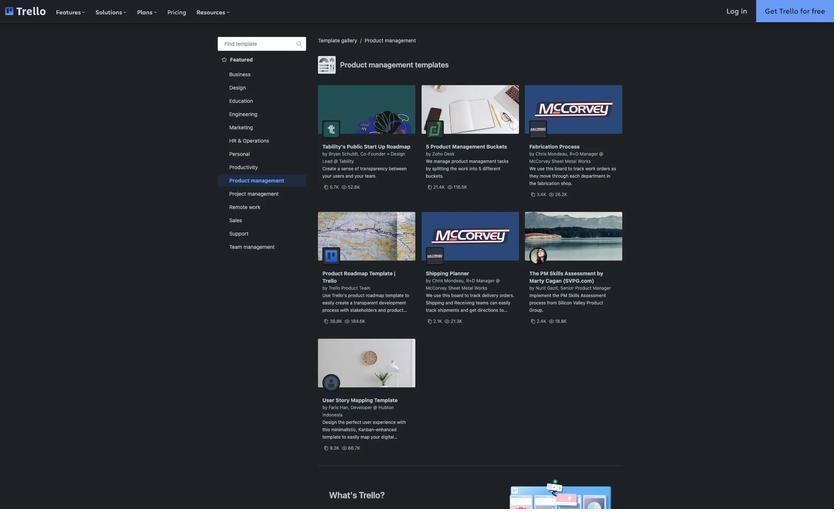 Task type: locate. For each thing, give the bounding box(es) containing it.
0 vertical spatial mondeau,
[[548, 151, 568, 157]]

mccorvey inside shipping planner by chris mondeau, r+d manager @ mccorvey sheet metal works we use this board to track delivery orders. shipping and receiving teams can easily track shipments and get directions to deliver products.
[[426, 286, 447, 291]]

product up project
[[229, 177, 250, 184]]

52.8k
[[348, 184, 360, 190]]

1 vertical spatial team
[[359, 286, 370, 291]]

0 vertical spatial design
[[229, 84, 246, 91]]

valley
[[573, 300, 586, 306]]

2 vertical spatial we
[[426, 293, 433, 298]]

product management up the product management templates
[[365, 37, 416, 44]]

1 vertical spatial with
[[397, 420, 406, 425]]

0 vertical spatial sheet
[[552, 159, 564, 164]]

the up the minimalistic,
[[338, 420, 345, 425]]

easily down use
[[322, 300, 334, 306]]

1 horizontal spatial design
[[322, 420, 337, 425]]

we inside shipping planner by chris mondeau, r+d manager @ mccorvey sheet metal works we use this board to track delivery orders. shipping and receiving teams can easily track shipments and get directions to deliver products.
[[426, 293, 433, 298]]

trello
[[779, 6, 799, 16], [322, 278, 337, 284], [329, 286, 340, 291]]

2.1k
[[433, 319, 442, 324]]

1 vertical spatial process
[[322, 308, 339, 313]]

user
[[322, 397, 334, 404]]

0 horizontal spatial your
[[322, 173, 332, 179]]

sheet inside shipping planner by chris mondeau, r+d manager @ mccorvey sheet metal works we use this board to track delivery orders. shipping and receiving teams can easily track shipments and get directions to deliver products.
[[448, 286, 460, 291]]

receiving
[[454, 300, 475, 306]]

0 vertical spatial trello
[[779, 6, 799, 16]]

to inside product roadmap template | trello by trello product team use trello's product roadmap template to easily create a transparent development process with stakeholders and product owners.
[[405, 293, 409, 298]]

0 vertical spatial board
[[555, 166, 567, 172]]

@
[[599, 151, 603, 157], [334, 159, 338, 164], [496, 278, 500, 284], [373, 405, 377, 411]]

this inside fabrication process by chris mondeau, r+d manager @ mccorvey sheet metal works we use this board to track work orders as they move through each department in the fabrication shop.
[[546, 166, 554, 172]]

1 horizontal spatial mondeau,
[[548, 151, 568, 157]]

pm up silicon
[[561, 293, 567, 298]]

roadmap up trello's
[[344, 270, 368, 277]]

bryan
[[329, 151, 341, 157]]

5 product management buckets by zoho desk we manage product management tasks by splitting the work into 5 different buckets.
[[426, 144, 509, 179]]

0 horizontal spatial with
[[340, 308, 349, 313]]

mondeau, inside shipping planner by chris mondeau, r+d manager @ mccorvey sheet metal works we use this board to track delivery orders. shipping and receiving teams can easily track shipments and get directions to deliver products.
[[444, 278, 465, 284]]

management for the top the product management link
[[385, 37, 416, 44]]

0 vertical spatial mccorvey
[[529, 159, 550, 164]]

template up products
[[322, 435, 341, 440]]

product up transparent
[[348, 293, 365, 298]]

1 vertical spatial manager
[[476, 278, 495, 284]]

fabrication
[[537, 181, 560, 186]]

assessment up "(svpg.com)"
[[565, 270, 596, 277]]

board for process
[[555, 166, 567, 172]]

templates
[[415, 61, 449, 69]]

3.4k
[[537, 192, 546, 197]]

1 horizontal spatial a
[[350, 300, 352, 306]]

use inside fabrication process by chris mondeau, r+d manager @ mccorvey sheet metal works we use this board to track work orders as they move through each department in the fabrication shop.
[[537, 166, 545, 172]]

work inside fabrication process by chris mondeau, r+d manager @ mccorvey sheet metal works we use this board to track work orders as they move through each department in the fabrication shop.
[[585, 166, 596, 172]]

the inside 5 product management buckets by zoho desk we manage product management tasks by splitting the work into 5 different buckets.
[[450, 166, 457, 172]]

1 horizontal spatial template
[[322, 435, 341, 440]]

we inside fabrication process by chris mondeau, r+d manager @ mccorvey sheet metal works we use this board to track work orders as they move through each department in the fabrication shop.
[[529, 166, 536, 172]]

1 vertical spatial product management link
[[218, 175, 306, 187]]

0 horizontal spatial pm
[[540, 270, 548, 277]]

by inside shipping planner by chris mondeau, r+d manager @ mccorvey sheet metal works we use this board to track delivery orders. shipping and receiving teams can easily track shipments and get directions to deliver products.
[[426, 278, 431, 284]]

track up teams
[[470, 293, 481, 298]]

works inside shipping planner by chris mondeau, r+d manager @ mccorvey sheet metal works we use this board to track delivery orders. shipping and receiving teams can easily track shipments and get directions to deliver products.
[[474, 286, 487, 291]]

owners.
[[322, 315, 339, 321]]

business link
[[218, 69, 306, 80]]

they
[[529, 173, 539, 179]]

board inside shipping planner by chris mondeau, r+d manager @ mccorvey sheet metal works we use this board to track delivery orders. shipping and receiving teams can easily track shipments and get directions to deliver products.
[[451, 293, 463, 298]]

different
[[483, 166, 500, 172]]

chris mondeau, r+d manager @ mccorvey sheet metal works image
[[529, 121, 547, 138], [426, 248, 444, 265]]

1 vertical spatial skills
[[569, 293, 579, 298]]

in down orders
[[607, 173, 610, 179]]

template up hubton on the left bottom of page
[[374, 397, 398, 404]]

@ down bryan
[[334, 159, 338, 164]]

team down support at the top left
[[229, 244, 242, 250]]

product management for the product management link to the left
[[229, 177, 284, 184]]

0 horizontal spatial mondeau,
[[444, 278, 465, 284]]

1 horizontal spatial team
[[359, 286, 370, 291]]

chris mondeau, r+d manager @ mccorvey sheet metal works image for fabrication process
[[529, 121, 547, 138]]

trello left the for
[[779, 6, 799, 16]]

1 horizontal spatial easily
[[347, 435, 359, 440]]

1 vertical spatial board
[[451, 293, 463, 298]]

0 vertical spatial a
[[338, 166, 340, 172]]

faris han, developer @ hubton indonesia image
[[322, 374, 340, 392]]

@ up delivery at the right of the page
[[496, 278, 500, 284]]

by inside user story mapping template by faris han, developer @ hubton indonesia design the perfect user experience with this minimalistic, kanban-enhanced template to easily map your digital products to user stories.
[[322, 405, 327, 411]]

0 vertical spatial in
[[741, 6, 747, 16]]

0 vertical spatial pm
[[540, 270, 548, 277]]

your inside user story mapping template by faris han, developer @ hubton indonesia design the perfect user experience with this minimalistic, kanban-enhanced template to easily map your digital products to user stories.
[[371, 435, 380, 440]]

@ left hubton on the left bottom of page
[[373, 405, 377, 411]]

project management link
[[218, 188, 306, 200]]

5 down zoho desk 'icon'
[[426, 144, 429, 150]]

management inside project management link
[[248, 191, 279, 197]]

1 horizontal spatial 5
[[479, 166, 481, 172]]

featured link
[[218, 54, 306, 66]]

and down sense
[[346, 173, 353, 179]]

trello up trello's
[[329, 286, 340, 291]]

product roadmap template | trello by trello product team use trello's product roadmap template to easily create a transparent development process with stakeholders and product owners.
[[322, 270, 409, 321]]

management for project management link
[[248, 191, 279, 197]]

product management up project management
[[229, 177, 284, 184]]

zoho desk image
[[426, 121, 444, 138]]

use inside shipping planner by chris mondeau, r+d manager @ mccorvey sheet metal works we use this board to track delivery orders. shipping and receiving teams can easily track shipments and get directions to deliver products.
[[434, 293, 441, 298]]

senior
[[561, 286, 574, 291]]

we down zoho at top
[[426, 159, 433, 164]]

mccorvey down fabrication
[[529, 159, 550, 164]]

process up owners.
[[322, 308, 339, 313]]

manager up delivery at the right of the page
[[476, 278, 495, 284]]

2 horizontal spatial track
[[574, 166, 584, 172]]

0 vertical spatial track
[[574, 166, 584, 172]]

pm right the
[[540, 270, 548, 277]]

39.8k
[[330, 319, 342, 324]]

this up products
[[322, 427, 330, 433]]

orders
[[597, 166, 610, 172]]

trello image
[[5, 7, 46, 15], [5, 7, 46, 15]]

product management link down productivity link
[[218, 175, 306, 187]]

2 vertical spatial template
[[322, 435, 341, 440]]

story
[[336, 397, 350, 404]]

this up move on the right top of page
[[546, 166, 554, 172]]

the inside fabrication process by chris mondeau, r+d manager @ mccorvey sheet metal works we use this board to track work orders as they move through each department in the fabrication shop.
[[529, 181, 536, 186]]

remote work link
[[218, 201, 306, 213]]

works for process
[[578, 159, 591, 164]]

0 horizontal spatial easily
[[322, 300, 334, 306]]

0 horizontal spatial metal
[[462, 286, 473, 291]]

0 horizontal spatial roadmap
[[344, 270, 368, 277]]

0 vertical spatial use
[[537, 166, 545, 172]]

trello up use
[[322, 278, 337, 284]]

9.3k
[[330, 446, 339, 451]]

we up deliver
[[426, 293, 433, 298]]

r+d inside shipping planner by chris mondeau, r+d manager @ mccorvey sheet metal works we use this board to track delivery orders. shipping and receiving teams can easily track shipments and get directions to deliver products.
[[466, 278, 475, 284]]

0 vertical spatial product
[[452, 159, 468, 164]]

board inside fabrication process by chris mondeau, r+d manager @ mccorvey sheet metal works we use this board to track work orders as they move through each department in the fabrication shop.
[[555, 166, 567, 172]]

chris for fabrication
[[536, 151, 547, 157]]

perfect
[[346, 420, 361, 425]]

tasks
[[498, 159, 509, 164]]

manager down "(svpg.com)"
[[593, 286, 611, 291]]

product management templates
[[340, 61, 449, 69]]

work inside 5 product management buckets by zoho desk we manage product management tasks by splitting the work into 5 different buckets.
[[458, 166, 468, 172]]

product management icon image
[[318, 56, 336, 74]]

to up development
[[405, 293, 409, 298]]

1 vertical spatial a
[[350, 300, 352, 306]]

r+d down planner
[[466, 278, 475, 284]]

this up shipments
[[442, 293, 450, 298]]

use for fabrication
[[537, 166, 545, 172]]

0 horizontal spatial user
[[348, 442, 357, 448]]

chris inside fabrication process by chris mondeau, r+d manager @ mccorvey sheet metal works we use this board to track work orders as they move through each department in the fabrication shop.
[[536, 151, 547, 157]]

your down of
[[355, 173, 364, 179]]

chris inside shipping planner by chris mondeau, r+d manager @ mccorvey sheet metal works we use this board to track delivery orders. shipping and receiving teams can easily track shipments and get directions to deliver products.
[[432, 278, 443, 284]]

as
[[611, 166, 616, 172]]

0 vertical spatial product management
[[365, 37, 416, 44]]

track inside fabrication process by chris mondeau, r+d manager @ mccorvey sheet metal works we use this board to track work orders as they move through each department in the fabrication shop.
[[574, 166, 584, 172]]

metal inside shipping planner by chris mondeau, r+d manager @ mccorvey sheet metal works we use this board to track delivery orders. shipping and receiving teams can easily track shipments and get directions to deliver products.
[[462, 286, 473, 291]]

manager inside fabrication process by chris mondeau, r+d manager @ mccorvey sheet metal works we use this board to track work orders as they move through each department in the fabrication shop.
[[580, 151, 598, 157]]

your down 'create'
[[322, 173, 332, 179]]

0 vertical spatial shipping
[[426, 270, 448, 277]]

through
[[552, 173, 569, 179]]

r+d for process
[[570, 151, 579, 157]]

easily down orders.
[[499, 300, 511, 306]]

fabrication
[[529, 144, 558, 150]]

by
[[322, 151, 327, 157], [426, 151, 431, 157], [529, 151, 534, 157], [426, 166, 431, 172], [597, 270, 603, 277], [426, 278, 431, 284], [322, 286, 327, 291], [529, 286, 534, 291], [322, 405, 327, 411]]

team up roadmap
[[359, 286, 370, 291]]

26.2k
[[555, 192, 567, 197]]

template
[[318, 37, 340, 44], [369, 270, 393, 277], [374, 397, 398, 404]]

this for fabrication
[[546, 166, 554, 172]]

management inside team management link
[[244, 244, 275, 250]]

track up "each"
[[574, 166, 584, 172]]

1 vertical spatial use
[[434, 293, 441, 298]]

silicon
[[558, 300, 572, 306]]

use up move on the right top of page
[[537, 166, 545, 172]]

r+d down process
[[570, 151, 579, 157]]

1 horizontal spatial product
[[387, 308, 404, 313]]

trello inside get trello for free link
[[779, 6, 799, 16]]

manager inside shipping planner by chris mondeau, r+d manager @ mccorvey sheet metal works we use this board to track delivery orders. shipping and receiving teams can easily track shipments and get directions to deliver products.
[[476, 278, 495, 284]]

and down development
[[378, 308, 386, 313]]

shipping left planner
[[426, 270, 448, 277]]

the down they
[[529, 181, 536, 186]]

a right create
[[350, 300, 352, 306]]

to left 66.7k
[[342, 442, 347, 448]]

by inside tability's public start up roadmap by bryan schuldt, co-founder + design lead @ tability create a sense of transparency between your users and your team.
[[322, 151, 327, 157]]

to right directions
[[500, 308, 504, 313]]

use up shipments
[[434, 293, 441, 298]]

0 vertical spatial with
[[340, 308, 349, 313]]

the down gazit,
[[553, 293, 559, 298]]

nurit gazit, senior product manager image
[[529, 248, 547, 265]]

skills up cagan
[[550, 270, 563, 277]]

between
[[389, 166, 407, 172]]

user left stories. on the left of the page
[[348, 442, 357, 448]]

management
[[385, 37, 416, 44], [369, 61, 413, 69], [469, 159, 496, 164], [251, 177, 284, 184], [248, 191, 279, 197], [244, 244, 275, 250]]

0 horizontal spatial r+d
[[466, 278, 475, 284]]

2 horizontal spatial design
[[391, 151, 405, 157]]

design inside user story mapping template by faris han, developer @ hubton indonesia design the perfect user experience with this minimalistic, kanban-enhanced template to easily map your digital products to user stories.
[[322, 420, 337, 425]]

0 horizontal spatial template
[[236, 41, 257, 47]]

@ inside shipping planner by chris mondeau, r+d manager @ mccorvey sheet metal works we use this board to track delivery orders. shipping and receiving teams can easily track shipments and get directions to deliver products.
[[496, 278, 500, 284]]

users
[[333, 173, 344, 179]]

metal up receiving
[[462, 286, 473, 291]]

design inside tability's public start up roadmap by bryan schuldt, co-founder + design lead @ tability create a sense of transparency between your users and your team.
[[391, 151, 405, 157]]

roadmap up +
[[387, 144, 410, 150]]

easily inside product roadmap template | trello by trello product team use trello's product roadmap template to easily create a transparent development process with stakeholders and product owners.
[[322, 300, 334, 306]]

board up the through
[[555, 166, 567, 172]]

1 horizontal spatial board
[[555, 166, 567, 172]]

0 horizontal spatial board
[[451, 293, 463, 298]]

co-
[[360, 151, 368, 157]]

manager
[[580, 151, 598, 157], [476, 278, 495, 284], [593, 286, 611, 291]]

work down project management
[[249, 204, 261, 210]]

mondeau, inside fabrication process by chris mondeau, r+d manager @ mccorvey sheet metal works we use this board to track work orders as they move through each department in the fabrication shop.
[[548, 151, 568, 157]]

roadmap
[[366, 293, 384, 298]]

a up users
[[338, 166, 340, 172]]

1 horizontal spatial r+d
[[570, 151, 579, 157]]

of
[[355, 166, 359, 172]]

1 horizontal spatial metal
[[565, 159, 577, 164]]

product down development
[[387, 308, 404, 313]]

1 vertical spatial trello
[[322, 278, 337, 284]]

1 horizontal spatial roadmap
[[387, 144, 410, 150]]

0 vertical spatial skills
[[550, 270, 563, 277]]

lead
[[322, 159, 333, 164]]

1 horizontal spatial product management link
[[365, 37, 416, 44]]

mccorvey inside fabrication process by chris mondeau, r+d manager @ mccorvey sheet metal works we use this board to track work orders as they move through each department in the fabrication shop.
[[529, 159, 550, 164]]

business
[[229, 71, 251, 77]]

template up featured
[[236, 41, 257, 47]]

the right 'splitting'
[[450, 166, 457, 172]]

easily up 66.7k
[[347, 435, 359, 440]]

1 vertical spatial mondeau,
[[444, 278, 465, 284]]

@ inside user story mapping template by faris han, developer @ hubton indonesia design the perfect user experience with this minimalistic, kanban-enhanced template to easily map your digital products to user stories.
[[373, 405, 377, 411]]

184.6k
[[351, 319, 365, 324]]

department
[[581, 173, 605, 179]]

work
[[458, 166, 468, 172], [585, 166, 596, 172], [249, 204, 261, 210]]

design down indonesia at the left of page
[[322, 420, 337, 425]]

1 vertical spatial 5
[[479, 166, 481, 172]]

group.
[[529, 308, 544, 313]]

template inside user story mapping template by faris han, developer @ hubton indonesia design the perfect user experience with this minimalistic, kanban-enhanced template to easily map your digital products to user stories.
[[322, 435, 341, 440]]

orders.
[[500, 293, 514, 298]]

design inside design link
[[229, 84, 246, 91]]

product down the 'trello product team' "image"
[[322, 270, 343, 277]]

metal inside fabrication process by chris mondeau, r+d manager @ mccorvey sheet metal works we use this board to track work orders as they move through each department in the fabrication shop.
[[565, 159, 577, 164]]

shipments
[[438, 308, 459, 313]]

0 horizontal spatial design
[[229, 84, 246, 91]]

we up they
[[529, 166, 536, 172]]

free
[[812, 6, 825, 16]]

to inside fabrication process by chris mondeau, r+d manager @ mccorvey sheet metal works we use this board to track work orders as they move through each department in the fabrication shop.
[[568, 166, 572, 172]]

process
[[529, 300, 546, 306], [322, 308, 339, 313]]

sheet down planner
[[448, 286, 460, 291]]

0 horizontal spatial this
[[322, 427, 330, 433]]

1 vertical spatial product management
[[229, 177, 284, 184]]

1 vertical spatial mccorvey
[[426, 286, 447, 291]]

pm
[[540, 270, 548, 277], [561, 293, 567, 298]]

1 vertical spatial roadmap
[[344, 270, 368, 277]]

product management link up the product management templates
[[365, 37, 416, 44]]

@ inside tability's public start up roadmap by bryan schuldt, co-founder + design lead @ tability create a sense of transparency between your users and your team.
[[334, 159, 338, 164]]

template left |
[[369, 270, 393, 277]]

product management link
[[365, 37, 416, 44], [218, 175, 306, 187]]

2 horizontal spatial easily
[[499, 300, 511, 306]]

1 shipping from the top
[[426, 270, 448, 277]]

2 vertical spatial track
[[426, 308, 437, 313]]

product down "(svpg.com)"
[[575, 286, 592, 291]]

template left gallery
[[318, 37, 340, 44]]

1 horizontal spatial user
[[363, 420, 372, 425]]

mondeau, down planner
[[444, 278, 465, 284]]

enhanced
[[376, 427, 397, 433]]

design for user story mapping template
[[322, 420, 337, 425]]

we
[[426, 159, 433, 164], [529, 166, 536, 172], [426, 293, 433, 298]]

minimalistic,
[[331, 427, 357, 433]]

works up delivery at the right of the page
[[474, 286, 487, 291]]

work up "department"
[[585, 166, 596, 172]]

works up "department"
[[578, 159, 591, 164]]

this inside shipping planner by chris mondeau, r+d manager @ mccorvey sheet metal works we use this board to track delivery orders. shipping and receiving teams can easily track shipments and get directions to deliver products.
[[442, 293, 450, 298]]

template up development
[[385, 293, 404, 298]]

2 horizontal spatial work
[[585, 166, 596, 172]]

roadmap inside product roadmap template | trello by trello product team use trello's product roadmap template to easily create a transparent development process with stakeholders and product owners.
[[344, 270, 368, 277]]

mapping
[[351, 397, 373, 404]]

0 horizontal spatial sheet
[[448, 286, 460, 291]]

tability's
[[322, 144, 346, 150]]

to down the minimalistic,
[[342, 435, 346, 440]]

product inside 5 product management buckets by zoho desk we manage product management tasks by splitting the work into 5 different buckets.
[[431, 144, 451, 150]]

@ up orders
[[599, 151, 603, 157]]

0 vertical spatial process
[[529, 300, 546, 306]]

2 vertical spatial manager
[[593, 286, 611, 291]]

0 vertical spatial this
[[546, 166, 554, 172]]

2 vertical spatial template
[[374, 397, 398, 404]]

0 vertical spatial we
[[426, 159, 433, 164]]

start
[[364, 144, 377, 150]]

your right map
[[371, 435, 380, 440]]

experience
[[373, 420, 396, 425]]

metal down process
[[565, 159, 577, 164]]

log in
[[727, 6, 747, 16]]

mccorvey for shipping planner
[[426, 286, 447, 291]]

by inside fabrication process by chris mondeau, r+d manager @ mccorvey sheet metal works we use this board to track work orders as they move through each department in the fabrication shop.
[[529, 151, 534, 157]]

for
[[800, 6, 810, 16]]

1 vertical spatial in
[[607, 173, 610, 179]]

1 vertical spatial r+d
[[466, 278, 475, 284]]

0 vertical spatial team
[[229, 244, 242, 250]]

template inside find template field
[[236, 41, 257, 47]]

work left into
[[458, 166, 468, 172]]

product
[[452, 159, 468, 164], [348, 293, 365, 298], [387, 308, 404, 313]]

works for planner
[[474, 286, 487, 291]]

assessment up valley
[[581, 293, 606, 298]]

0 horizontal spatial 5
[[426, 144, 429, 150]]

r+d inside fabrication process by chris mondeau, r+d manager @ mccorvey sheet metal works we use this board to track work orders as they move through each department in the fabrication shop.
[[570, 151, 579, 157]]

sheet for planner
[[448, 286, 460, 291]]

to up receiving
[[465, 293, 469, 298]]

design
[[229, 84, 246, 91], [391, 151, 405, 157], [322, 420, 337, 425]]

product inside 5 product management buckets by zoho desk we manage product management tasks by splitting the work into 5 different buckets.
[[452, 159, 468, 164]]

manager up orders
[[580, 151, 598, 157]]

0 horizontal spatial chris
[[432, 278, 443, 284]]

2 horizontal spatial product
[[452, 159, 468, 164]]

1 vertical spatial shipping
[[426, 300, 444, 306]]

management inside the product management link
[[251, 177, 284, 184]]

board up receiving
[[451, 293, 463, 298]]

process up group.
[[529, 300, 546, 306]]

to up "each"
[[568, 166, 572, 172]]

with inside product roadmap template | trello by trello product team use trello's product roadmap template to easily create a transparent development process with stakeholders and product owners.
[[340, 308, 349, 313]]

0 horizontal spatial product
[[348, 293, 365, 298]]

skills up valley
[[569, 293, 579, 298]]

planner
[[450, 270, 469, 277]]

0 horizontal spatial works
[[474, 286, 487, 291]]

chris up shipments
[[432, 278, 443, 284]]

team management
[[229, 244, 275, 250]]

1 vertical spatial chris mondeau, r+d manager @ mccorvey sheet metal works image
[[426, 248, 444, 265]]

roadmap
[[387, 144, 410, 150], [344, 270, 368, 277]]

sheet
[[552, 159, 564, 164], [448, 286, 460, 291]]

trello product team image
[[322, 248, 340, 265]]

track
[[574, 166, 584, 172], [470, 293, 481, 298], [426, 308, 437, 313]]

mccorvey up shipments
[[426, 286, 447, 291]]

this for shipping
[[442, 293, 450, 298]]

5 right into
[[479, 166, 481, 172]]

2 vertical spatial this
[[322, 427, 330, 433]]

track up deliver
[[426, 308, 437, 313]]

manager inside the pm skills assessment by marty cagan (svpg.com) by nurit gazit, senior product manager implement the pm skills assessment process from silicon valley product group.
[[593, 286, 611, 291]]

0 vertical spatial r+d
[[570, 151, 579, 157]]

in right log
[[741, 6, 747, 16]]

mondeau,
[[548, 151, 568, 157], [444, 278, 465, 284]]

marty
[[529, 278, 544, 284]]

2 horizontal spatial your
[[371, 435, 380, 440]]

shipping up deliver
[[426, 300, 444, 306]]

user up kanban-
[[363, 420, 372, 425]]

sheet inside fabrication process by chris mondeau, r+d manager @ mccorvey sheet metal works we use this board to track work orders as they move through each department in the fabrication shop.
[[552, 159, 564, 164]]

0 vertical spatial roadmap
[[387, 144, 410, 150]]

21.4k
[[433, 184, 445, 190]]

works inside fabrication process by chris mondeau, r+d manager @ mccorvey sheet metal works we use this board to track work orders as they move through each department in the fabrication shop.
[[578, 159, 591, 164]]

product down desk
[[452, 159, 468, 164]]

0 horizontal spatial product management
[[229, 177, 284, 184]]

mondeau, for planner
[[444, 278, 465, 284]]



Task type: describe. For each thing, give the bounding box(es) containing it.
hr & operations
[[229, 138, 269, 144]]

@ inside fabrication process by chris mondeau, r+d manager @ mccorvey sheet metal works we use this board to track work orders as they move through each department in the fabrication shop.
[[599, 151, 603, 157]]

featured
[[230, 56, 253, 63]]

and down receiving
[[461, 308, 468, 313]]

2 vertical spatial trello
[[329, 286, 340, 291]]

0 horizontal spatial team
[[229, 244, 242, 250]]

from
[[547, 300, 557, 306]]

0 vertical spatial 5
[[426, 144, 429, 150]]

1 vertical spatial product
[[348, 293, 365, 298]]

gazit,
[[547, 286, 559, 291]]

solutions
[[96, 8, 122, 16]]

the
[[529, 270, 539, 277]]

product down gallery
[[340, 61, 367, 69]]

product right valley
[[587, 300, 603, 306]]

kanban-
[[358, 427, 376, 433]]

116.5k
[[454, 184, 467, 190]]

the inside user story mapping template by faris han, developer @ hubton indonesia design the perfect user experience with this minimalistic, kanban-enhanced template to easily map your digital products to user stories.
[[338, 420, 345, 425]]

what's
[[329, 490, 357, 501]]

1 horizontal spatial your
[[355, 173, 364, 179]]

team.
[[365, 173, 377, 179]]

shop.
[[561, 181, 572, 186]]

and inside product roadmap template | trello by trello product team use trello's product roadmap template to easily create a transparent development process with stakeholders and product owners.
[[378, 308, 386, 313]]

pricing link
[[162, 0, 191, 22]]

stakeholders
[[350, 308, 377, 313]]

tability's public start up roadmap by bryan schuldt, co-founder + design lead @ tability create a sense of transparency between your users and your team.
[[322, 144, 410, 179]]

template inside product roadmap template | trello by trello product team use trello's product roadmap template to easily create a transparent development process with stakeholders and product owners.
[[385, 293, 404, 298]]

tability
[[339, 159, 354, 164]]

fabrication process by chris mondeau, r+d manager @ mccorvey sheet metal works we use this board to track work orders as they move through each department in the fabrication shop.
[[529, 144, 616, 186]]

2 shipping from the top
[[426, 300, 444, 306]]

easily inside shipping planner by chris mondeau, r+d manager @ mccorvey sheet metal works we use this board to track delivery orders. shipping and receiving teams can easily track shipments and get directions to deliver products.
[[499, 300, 511, 306]]

nurit
[[536, 286, 546, 291]]

sales link
[[218, 215, 306, 227]]

personal
[[229, 151, 250, 157]]

process inside product roadmap template | trello by trello product team use trello's product roadmap template to easily create a transparent development process with stakeholders and product owners.
[[322, 308, 339, 313]]

education
[[229, 98, 253, 104]]

design link
[[218, 82, 306, 94]]

developer
[[351, 405, 372, 411]]

the pm skills assessment by marty cagan (svpg.com) by nurit gazit, senior product manager implement the pm skills assessment process from silicon valley product group.
[[529, 270, 611, 313]]

board for planner
[[451, 293, 463, 298]]

roadmap inside tability's public start up roadmap by bryan schuldt, co-founder + design lead @ tability create a sense of transparency between your users and your team.
[[387, 144, 410, 150]]

we for shipping planner
[[426, 293, 433, 298]]

user story mapping template by faris han, developer @ hubton indonesia design the perfect user experience with this minimalistic, kanban-enhanced template to easily map your digital products to user stories.
[[322, 397, 406, 448]]

&
[[238, 138, 242, 144]]

r+d for planner
[[466, 278, 475, 284]]

template gallery link
[[318, 37, 357, 44]]

design for tability's public start up roadmap
[[391, 151, 405, 157]]

productivity
[[229, 164, 258, 170]]

plans button
[[132, 0, 162, 22]]

0 vertical spatial user
[[363, 420, 372, 425]]

resources
[[197, 8, 225, 16]]

deliver
[[426, 315, 440, 321]]

log in link
[[718, 0, 756, 22]]

management inside 5 product management buckets by zoho desk we manage product management tasks by splitting the work into 5 different buckets.
[[469, 159, 496, 164]]

template inside product roadmap template | trello by trello product team use trello's product roadmap template to easily create a transparent development process with stakeholders and product owners.
[[369, 270, 393, 277]]

cagan
[[546, 278, 562, 284]]

a inside tability's public start up roadmap by bryan schuldt, co-founder + design lead @ tability create a sense of transparency between your users and your team.
[[338, 166, 340, 172]]

by inside product roadmap template | trello by trello product team use trello's product roadmap template to easily create a transparent development process with stakeholders and product owners.
[[322, 286, 327, 291]]

template inside user story mapping template by faris han, developer @ hubton indonesia design the perfect user experience with this minimalistic, kanban-enhanced template to easily map your digital products to user stories.
[[374, 397, 398, 404]]

project management
[[229, 191, 279, 197]]

create
[[336, 300, 349, 306]]

18.8k
[[555, 319, 567, 324]]

each
[[570, 173, 580, 179]]

digital
[[381, 435, 394, 440]]

find template
[[225, 41, 257, 47]]

productivity link
[[218, 162, 306, 173]]

0 horizontal spatial work
[[249, 204, 261, 210]]

2.4k
[[537, 319, 546, 324]]

solutions button
[[91, 0, 132, 22]]

trello's
[[332, 293, 347, 298]]

marketing
[[229, 124, 253, 131]]

this inside user story mapping template by faris han, developer @ hubton indonesia design the perfect user experience with this minimalistic, kanban-enhanced template to easily map your digital products to user stories.
[[322, 427, 330, 433]]

manager for fabrication process
[[580, 151, 598, 157]]

1 vertical spatial user
[[348, 442, 357, 448]]

track for planner
[[470, 293, 481, 298]]

product management for the top the product management link
[[365, 37, 416, 44]]

manage
[[434, 159, 450, 164]]

0 horizontal spatial track
[[426, 308, 437, 313]]

hr
[[229, 138, 237, 144]]

chris mondeau, r+d manager @ mccorvey sheet metal works image for shipping planner
[[426, 248, 444, 265]]

development
[[379, 300, 406, 306]]

create
[[322, 166, 336, 172]]

stories.
[[358, 442, 374, 448]]

in inside fabrication process by chris mondeau, r+d manager @ mccorvey sheet metal works we use this board to track work orders as they move through each department in the fabrication shop.
[[607, 173, 610, 179]]

the inside the pm skills assessment by marty cagan (svpg.com) by nurit gazit, senior product manager implement the pm skills assessment process from silicon valley product group.
[[553, 293, 559, 298]]

chris for shipping
[[432, 278, 443, 284]]

han,
[[340, 405, 350, 411]]

support
[[229, 231, 249, 237]]

bryan schuldt, co-founder + design lead @ tability image
[[322, 121, 340, 138]]

delivery
[[482, 293, 498, 298]]

plans
[[137, 8, 153, 16]]

management for team management link
[[244, 244, 275, 250]]

0 horizontal spatial skills
[[550, 270, 563, 277]]

0 vertical spatial template
[[318, 37, 340, 44]]

manager for shipping planner
[[476, 278, 495, 284]]

track for process
[[574, 166, 584, 172]]

metal for shipping planner
[[462, 286, 473, 291]]

pricing
[[167, 8, 186, 16]]

products
[[322, 442, 341, 448]]

team inside product roadmap template | trello by trello product team use trello's product roadmap template to easily create a transparent development process with stakeholders and product owners.
[[359, 286, 370, 291]]

products.
[[441, 315, 461, 321]]

template gallery
[[318, 37, 357, 44]]

education link
[[218, 95, 306, 107]]

management for the product management link to the left
[[251, 177, 284, 184]]

zoho
[[432, 151, 443, 157]]

1 horizontal spatial skills
[[569, 293, 579, 298]]

faris
[[329, 405, 339, 411]]

0 vertical spatial assessment
[[565, 270, 596, 277]]

remote
[[229, 204, 248, 210]]

sheet for process
[[552, 159, 564, 164]]

mondeau, for process
[[548, 151, 568, 157]]

0 vertical spatial product management link
[[365, 37, 416, 44]]

0 horizontal spatial product management link
[[218, 175, 306, 187]]

(svpg.com)
[[563, 278, 594, 284]]

sense
[[341, 166, 354, 172]]

1 vertical spatial assessment
[[581, 293, 606, 298]]

engineering link
[[218, 108, 306, 120]]

process inside the pm skills assessment by marty cagan (svpg.com) by nurit gazit, senior product manager implement the pm skills assessment process from silicon valley product group.
[[529, 300, 546, 306]]

use for shipping
[[434, 293, 441, 298]]

a inside product roadmap template | trello by trello product team use trello's product roadmap template to easily create a transparent development process with stakeholders and product owners.
[[350, 300, 352, 306]]

get trello for free link
[[756, 0, 834, 22]]

buckets.
[[426, 173, 444, 179]]

features button
[[51, 0, 91, 22]]

metal for fabrication process
[[565, 159, 577, 164]]

21.3k
[[451, 319, 462, 324]]

1 horizontal spatial pm
[[561, 293, 567, 298]]

we inside 5 product management buckets by zoho desk we manage product management tasks by splitting the work into 5 different buckets.
[[426, 159, 433, 164]]

Find template field
[[218, 37, 306, 51]]

product right gallery
[[365, 37, 384, 44]]

teams
[[476, 300, 489, 306]]

easily inside user story mapping template by faris han, developer @ hubton indonesia design the perfect user experience with this minimalistic, kanban-enhanced template to easily map your digital products to user stories.
[[347, 435, 359, 440]]

splitting
[[432, 166, 449, 172]]

hr & operations link
[[218, 135, 306, 147]]

with inside user story mapping template by faris han, developer @ hubton indonesia design the perfect user experience with this minimalistic, kanban-enhanced template to easily map your digital products to user stories.
[[397, 420, 406, 425]]

public
[[347, 144, 363, 150]]

and up shipments
[[445, 300, 453, 306]]

project
[[229, 191, 246, 197]]

desk
[[444, 151, 455, 157]]

mccorvey for fabrication process
[[529, 159, 550, 164]]

1 horizontal spatial in
[[741, 6, 747, 16]]

we for fabrication process
[[529, 166, 536, 172]]

use
[[322, 293, 331, 298]]

engineering
[[229, 111, 258, 117]]

resources button
[[191, 0, 235, 22]]

up
[[378, 144, 385, 150]]

and inside tability's public start up roadmap by bryan schuldt, co-founder + design lead @ tability create a sense of transparency between your users and your team.
[[346, 173, 353, 179]]

product up trello's
[[341, 286, 358, 291]]

|
[[394, 270, 396, 277]]



Task type: vqa. For each thing, say whether or not it's contained in the screenshot.
Recent popup button
no



